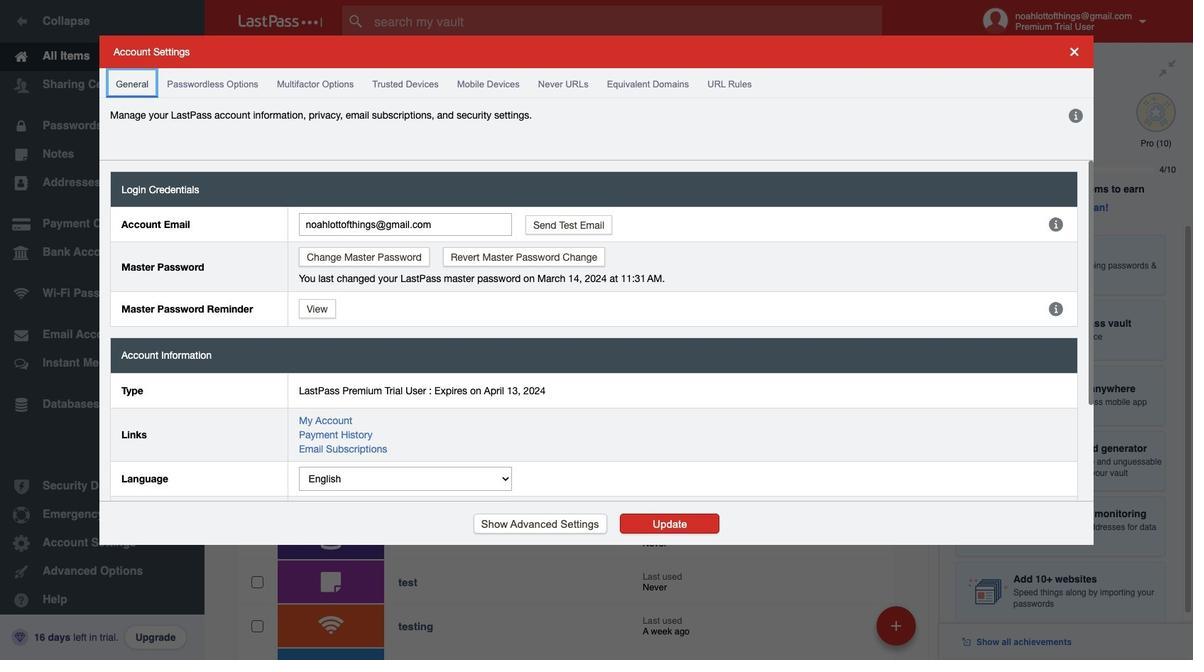 Task type: locate. For each thing, give the bounding box(es) containing it.
lastpass image
[[239, 15, 323, 28]]

main navigation navigation
[[0, 0, 205, 660]]

search my vault text field
[[342, 6, 910, 37]]

Search search field
[[342, 6, 910, 37]]



Task type: describe. For each thing, give the bounding box(es) containing it.
vault options navigation
[[205, 43, 939, 85]]

new item image
[[892, 621, 902, 631]]

new item navigation
[[872, 602, 925, 660]]



Task type: vqa. For each thing, say whether or not it's contained in the screenshot.
Vault Options navigation
yes



